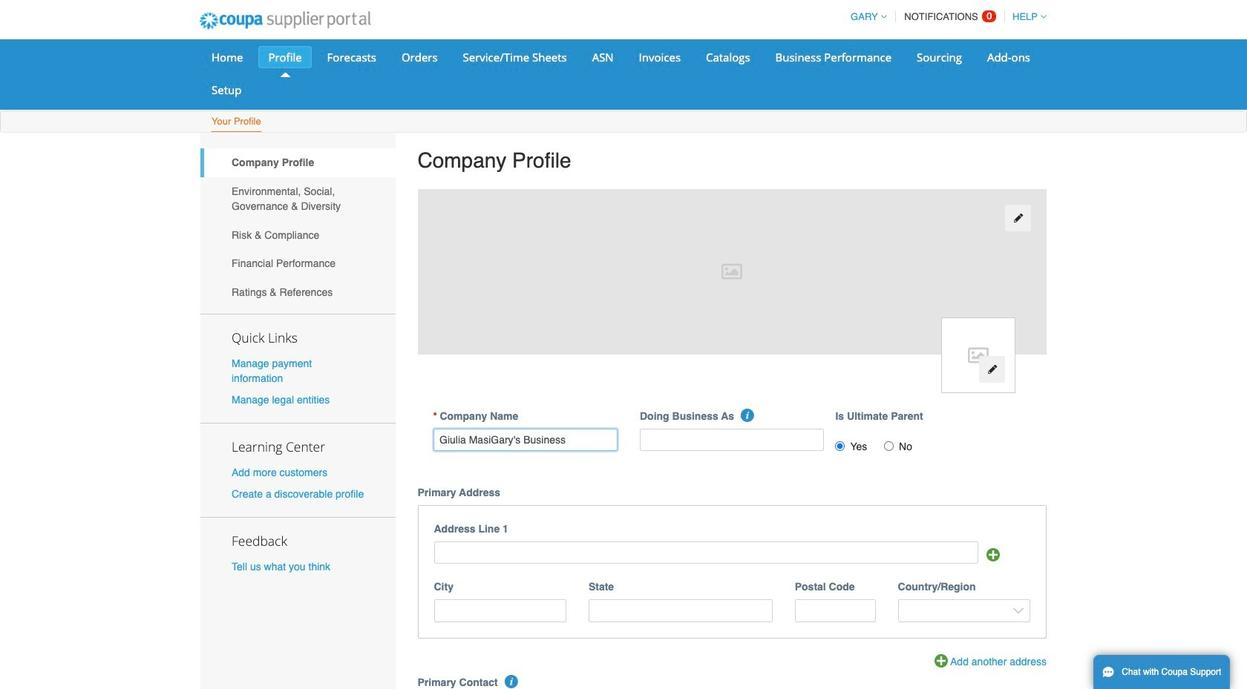 Task type: describe. For each thing, give the bounding box(es) containing it.
change image image for background image
[[1013, 213, 1024, 224]]

additional information image
[[741, 409, 755, 422]]



Task type: vqa. For each thing, say whether or not it's contained in the screenshot.
days
no



Task type: locate. For each thing, give the bounding box(es) containing it.
None radio
[[836, 442, 845, 451], [884, 442, 894, 451], [836, 442, 845, 451], [884, 442, 894, 451]]

change image image
[[1013, 213, 1024, 224], [987, 365, 998, 375]]

add image
[[987, 549, 1000, 562]]

logo image
[[942, 318, 1016, 393]]

0 horizontal spatial change image image
[[987, 365, 998, 375]]

coupa supplier portal image
[[189, 2, 381, 39]]

1 vertical spatial change image image
[[987, 365, 998, 375]]

additional information image
[[505, 676, 518, 689]]

None text field
[[640, 429, 825, 452], [589, 600, 773, 623], [640, 429, 825, 452], [589, 600, 773, 623]]

None text field
[[433, 429, 618, 452], [434, 542, 979, 564], [434, 600, 566, 623], [795, 600, 876, 623], [433, 429, 618, 452], [434, 542, 979, 564], [434, 600, 566, 623], [795, 600, 876, 623]]

navigation
[[844, 2, 1047, 31]]

change image image for logo on the right
[[987, 365, 998, 375]]

1 horizontal spatial change image image
[[1013, 213, 1024, 224]]

background image
[[418, 189, 1047, 355]]

0 vertical spatial change image image
[[1013, 213, 1024, 224]]



